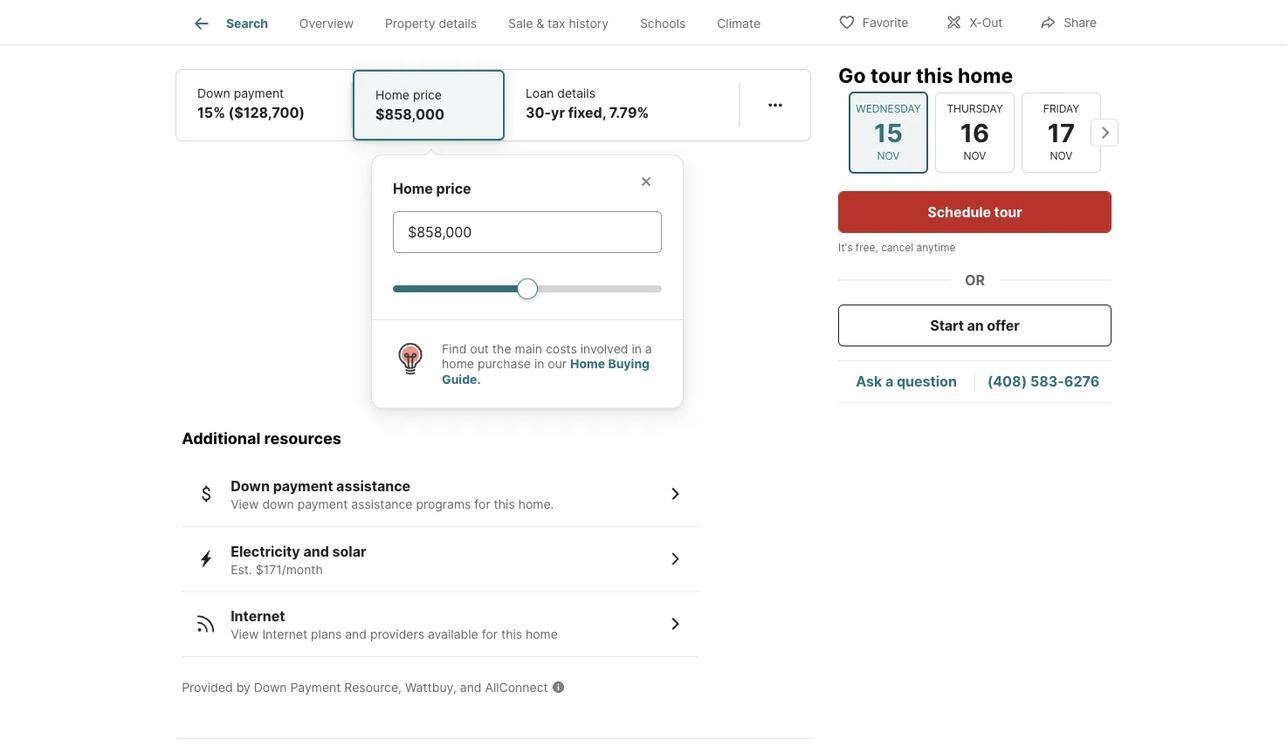 Task type: vqa. For each thing, say whether or not it's contained in the screenshot.
favorite
yes



Task type: describe. For each thing, give the bounding box(es) containing it.
favorite
[[863, 15, 909, 30]]

overview tab
[[284, 3, 370, 45]]

details for property details
[[439, 16, 477, 31]]

30-
[[526, 104, 551, 121]]

by
[[236, 680, 251, 695]]

sale & tax history tab
[[493, 3, 625, 45]]

down payment assistance view down payment assistance programs for this home.
[[231, 478, 554, 512]]

price for home price
[[436, 180, 471, 197]]

involved
[[581, 341, 628, 356]]

sale & tax history
[[508, 16, 609, 31]]

0 vertical spatial assistance
[[336, 478, 411, 495]]

(408) 583-6276
[[988, 373, 1100, 390]]

and inside internet view internet plans and providers available for this home
[[345, 627, 367, 642]]

guide.
[[442, 372, 481, 387]]

1 vertical spatial in
[[534, 357, 545, 372]]

mortgage insurance
[[197, 22, 329, 39]]

search link
[[191, 13, 268, 34]]

property
[[385, 16, 435, 31]]

home buying guide.
[[442, 357, 650, 387]]

history
[[569, 16, 609, 31]]

climate tab
[[702, 3, 777, 45]]

electricity and solar est. $171/month
[[231, 543, 366, 577]]

favorite button
[[823, 4, 924, 40]]

anytime
[[917, 242, 956, 254]]

provided
[[182, 680, 233, 695]]

next image
[[1091, 119, 1119, 147]]

Home Price Slider range field
[[393, 278, 662, 299]]

main
[[515, 341, 542, 356]]

loan details 30-yr fixed, 7.79%
[[526, 85, 649, 121]]

friday 17 nov
[[1044, 102, 1080, 162]]

est.
[[231, 562, 252, 577]]

climate
[[717, 16, 761, 31]]

home for home price $858,000
[[376, 87, 410, 102]]

nov for 15
[[877, 150, 900, 162]]

2 vertical spatial and
[[460, 680, 482, 695]]

home buying guide. link
[[442, 357, 650, 387]]

offer
[[987, 317, 1020, 334]]

lightbulb icon image
[[393, 341, 428, 376]]

for inside internet view internet plans and providers available for this home
[[482, 627, 498, 642]]

this inside down payment assistance view down payment assistance programs for this home.
[[494, 497, 515, 512]]

programs
[[416, 497, 471, 512]]

find out the main costs involved in a home purchase in our
[[442, 341, 652, 372]]

cancel
[[881, 242, 914, 254]]

down payment 15% ($128,700)
[[197, 85, 305, 121]]

costs
[[546, 341, 577, 356]]

home price
[[393, 180, 471, 197]]

payment for 15%
[[234, 85, 284, 100]]

the
[[492, 341, 511, 356]]

x-
[[970, 15, 982, 30]]

home price $858,000
[[376, 87, 445, 123]]

schools
[[640, 16, 686, 31]]

and inside electricity and solar est. $171/month
[[303, 543, 329, 560]]

tab list containing search
[[176, 0, 791, 45]]

it's
[[838, 242, 853, 254]]

out
[[470, 341, 489, 356]]

tax
[[548, 16, 566, 31]]

yr
[[551, 104, 565, 121]]

fixed,
[[568, 104, 606, 121]]

($128,700)
[[228, 104, 305, 121]]

x-out
[[970, 15, 1003, 30]]

ask a question
[[856, 373, 957, 390]]

or
[[965, 272, 985, 289]]

this inside internet view internet plans and providers available for this home
[[501, 627, 522, 642]]

ask
[[856, 373, 882, 390]]

nov for 17
[[1050, 150, 1073, 162]]

property details tab
[[370, 3, 493, 45]]

$456
[[452, 22, 487, 39]]

free,
[[856, 242, 878, 254]]

resource,
[[344, 680, 402, 695]]

share
[[1064, 15, 1097, 30]]

583-
[[1031, 373, 1065, 390]]

(408)
[[988, 373, 1027, 390]]

view inside down payment assistance view down payment assistance programs for this home.
[[231, 497, 259, 512]]

go tour this home
[[838, 63, 1013, 87]]

17
[[1048, 117, 1075, 148]]

6276
[[1065, 373, 1100, 390]]

start an offer
[[930, 317, 1020, 334]]

wednesday
[[856, 102, 921, 115]]

details for loan details 30-yr fixed, 7.79%
[[557, 85, 596, 100]]

out
[[982, 15, 1003, 30]]

price for home price $858,000
[[413, 87, 442, 102]]

internet view internet plans and providers available for this home
[[231, 608, 558, 642]]

view inside internet view internet plans and providers available for this home
[[231, 627, 259, 642]]

thursday
[[947, 102, 1003, 115]]

available
[[428, 627, 478, 642]]

ask a question link
[[856, 373, 957, 390]]

share button
[[1025, 4, 1112, 40]]

property details
[[385, 16, 477, 31]]

mortgage
[[197, 22, 261, 39]]

0 vertical spatial home
[[958, 63, 1013, 87]]



Task type: locate. For each thing, give the bounding box(es) containing it.
internet left plans on the bottom of page
[[262, 627, 308, 642]]

1 vertical spatial down
[[231, 478, 270, 495]]

0 vertical spatial internet
[[231, 608, 285, 625]]

2 horizontal spatial and
[[460, 680, 482, 695]]

payment right down
[[298, 497, 348, 512]]

a up buying
[[645, 341, 652, 356]]

schedule tour button
[[838, 191, 1112, 233]]

solar
[[332, 543, 366, 560]]

resources
[[264, 429, 341, 448]]

0 vertical spatial in
[[632, 341, 642, 356]]

overview
[[299, 16, 354, 31]]

down for view
[[231, 478, 270, 495]]

find
[[442, 341, 467, 356]]

home up allconnect
[[526, 627, 558, 642]]

0 vertical spatial for
[[475, 497, 491, 512]]

down for ($128,700)
[[197, 85, 230, 100]]

mortgage insurance link
[[197, 22, 329, 39]]

16
[[961, 117, 990, 148]]

this up allconnect
[[501, 627, 522, 642]]

0 horizontal spatial a
[[645, 341, 652, 356]]

buying
[[608, 357, 650, 372]]

thursday 16 nov
[[947, 102, 1003, 162]]

1 nov from the left
[[877, 150, 900, 162]]

price inside home price $858,000
[[413, 87, 442, 102]]

down inside down payment assistance view down payment assistance programs for this home.
[[231, 478, 270, 495]]

for
[[475, 497, 491, 512], [482, 627, 498, 642]]

this left home.
[[494, 497, 515, 512]]

1 vertical spatial price
[[436, 180, 471, 197]]

home price tooltip
[[372, 141, 1008, 408]]

down inside down payment 15% ($128,700)
[[197, 85, 230, 100]]

in up buying
[[632, 341, 642, 356]]

home up 'guide.'
[[442, 357, 474, 372]]

1 vertical spatial home
[[442, 357, 474, 372]]

and right wattbuy,
[[460, 680, 482, 695]]

view up by
[[231, 627, 259, 642]]

1 view from the top
[[231, 497, 259, 512]]

search
[[226, 16, 268, 31]]

1 horizontal spatial tour
[[994, 204, 1022, 221]]

0 horizontal spatial and
[[303, 543, 329, 560]]

0 horizontal spatial tour
[[871, 63, 911, 87]]

&
[[536, 16, 544, 31]]

start an offer button
[[838, 305, 1112, 347]]

this up thursday
[[916, 63, 953, 87]]

wattbuy,
[[405, 680, 457, 695]]

home inside internet view internet plans and providers available for this home
[[526, 627, 558, 642]]

1 horizontal spatial home
[[526, 627, 558, 642]]

a right ask
[[886, 373, 894, 390]]

home down '$858,000'
[[393, 180, 433, 197]]

home
[[958, 63, 1013, 87], [442, 357, 474, 372], [526, 627, 558, 642]]

down
[[262, 497, 294, 512]]

home down "involved"
[[570, 357, 605, 372]]

home.
[[519, 497, 554, 512]]

insurance
[[265, 22, 329, 39]]

2 vertical spatial this
[[501, 627, 522, 642]]

down right by
[[254, 680, 287, 695]]

price inside tooltip
[[436, 180, 471, 197]]

x-out button
[[931, 4, 1018, 40]]

view left down
[[231, 497, 259, 512]]

0 horizontal spatial home
[[442, 357, 474, 372]]

internet
[[231, 608, 285, 625], [262, 627, 308, 642]]

nov inside wednesday 15 nov
[[877, 150, 900, 162]]

1 vertical spatial home
[[393, 180, 433, 197]]

home for home buying guide.
[[570, 357, 605, 372]]

0 vertical spatial details
[[439, 16, 477, 31]]

0 horizontal spatial nov
[[877, 150, 900, 162]]

nov for 16
[[964, 150, 986, 162]]

3 nov from the left
[[1050, 150, 1073, 162]]

2 vertical spatial payment
[[298, 497, 348, 512]]

loan
[[526, 85, 554, 100]]

None text field
[[408, 222, 647, 243]]

2 horizontal spatial home
[[958, 63, 1013, 87]]

(408) 583-6276 link
[[988, 373, 1100, 390]]

0 vertical spatial and
[[303, 543, 329, 560]]

payment
[[234, 85, 284, 100], [273, 478, 333, 495], [298, 497, 348, 512]]

7.79%
[[609, 104, 649, 121]]

2 vertical spatial down
[[254, 680, 287, 695]]

home for home price
[[393, 180, 433, 197]]

details up fixed,
[[557, 85, 596, 100]]

$171/month
[[256, 562, 323, 577]]

for right programs
[[475, 497, 491, 512]]

1 horizontal spatial and
[[345, 627, 367, 642]]

0 vertical spatial view
[[231, 497, 259, 512]]

home inside home price $858,000
[[376, 87, 410, 102]]

tab list
[[176, 0, 791, 45]]

payment inside down payment 15% ($128,700)
[[234, 85, 284, 100]]

1 horizontal spatial a
[[886, 373, 894, 390]]

1 horizontal spatial details
[[557, 85, 596, 100]]

purchase
[[478, 357, 531, 372]]

and right plans on the bottom of page
[[345, 627, 367, 642]]

provided by down payment resource, wattbuy, and allconnect
[[182, 680, 548, 695]]

none text field inside home price tooltip
[[408, 222, 647, 243]]

down up down
[[231, 478, 270, 495]]

wednesday 15 nov
[[856, 102, 921, 162]]

our
[[548, 357, 567, 372]]

payment
[[290, 680, 341, 695]]

details inside loan details 30-yr fixed, 7.79%
[[557, 85, 596, 100]]

0 vertical spatial down
[[197, 85, 230, 100]]

tour right schedule
[[994, 204, 1022, 221]]

nov inside friday 17 nov
[[1050, 150, 1073, 162]]

view
[[231, 497, 259, 512], [231, 627, 259, 642]]

providers
[[370, 627, 424, 642]]

15%
[[197, 104, 225, 121]]

0 horizontal spatial details
[[439, 16, 477, 31]]

nov down 15
[[877, 150, 900, 162]]

0 vertical spatial payment
[[234, 85, 284, 100]]

price up '$858,000'
[[413, 87, 442, 102]]

for right available
[[482, 627, 498, 642]]

and up $171/month
[[303, 543, 329, 560]]

lightbulb icon element
[[393, 341, 442, 387]]

an
[[967, 317, 984, 334]]

payment for assistance
[[273, 478, 333, 495]]

1 vertical spatial a
[[886, 373, 894, 390]]

1 vertical spatial this
[[494, 497, 515, 512]]

home up thursday
[[958, 63, 1013, 87]]

0 vertical spatial home
[[376, 87, 410, 102]]

1 vertical spatial payment
[[273, 478, 333, 495]]

home inside "home buying guide."
[[570, 357, 605, 372]]

home
[[376, 87, 410, 102], [393, 180, 433, 197], [570, 357, 605, 372]]

a
[[645, 341, 652, 356], [886, 373, 894, 390]]

additional
[[182, 429, 261, 448]]

1 horizontal spatial nov
[[964, 150, 986, 162]]

tour up 'wednesday'
[[871, 63, 911, 87]]

a inside the find out the main costs involved in a home purchase in our
[[645, 341, 652, 356]]

details
[[439, 16, 477, 31], [557, 85, 596, 100]]

payment up down
[[273, 478, 333, 495]]

question
[[897, 373, 957, 390]]

internet down est.
[[231, 608, 285, 625]]

nov down 16
[[964, 150, 986, 162]]

schedule
[[928, 204, 991, 221]]

tour for schedule
[[994, 204, 1022, 221]]

tour
[[871, 63, 911, 87], [994, 204, 1022, 221]]

0 vertical spatial a
[[645, 341, 652, 356]]

1 vertical spatial assistance
[[351, 497, 413, 512]]

1 vertical spatial and
[[345, 627, 367, 642]]

2 horizontal spatial nov
[[1050, 150, 1073, 162]]

2 view from the top
[[231, 627, 259, 642]]

nov
[[877, 150, 900, 162], [964, 150, 986, 162], [1050, 150, 1073, 162]]

allconnect
[[485, 680, 548, 695]]

price down '$858,000'
[[436, 180, 471, 197]]

assistance
[[336, 478, 411, 495], [351, 497, 413, 512]]

0 horizontal spatial in
[[534, 357, 545, 372]]

down up 15%
[[197, 85, 230, 100]]

1 vertical spatial for
[[482, 627, 498, 642]]

0 vertical spatial this
[[916, 63, 953, 87]]

schools tab
[[625, 3, 702, 45]]

start
[[930, 317, 964, 334]]

1 vertical spatial details
[[557, 85, 596, 100]]

sale
[[508, 16, 533, 31]]

go
[[838, 63, 866, 87]]

friday
[[1044, 102, 1080, 115]]

1 vertical spatial internet
[[262, 627, 308, 642]]

nov inside thursday 16 nov
[[964, 150, 986, 162]]

1 horizontal spatial in
[[632, 341, 642, 356]]

2 vertical spatial home
[[526, 627, 558, 642]]

None button
[[849, 91, 928, 174], [935, 92, 1015, 173], [1022, 92, 1101, 173], [849, 91, 928, 174], [935, 92, 1015, 173], [1022, 92, 1101, 173]]

1 vertical spatial view
[[231, 627, 259, 642]]

details right property
[[439, 16, 477, 31]]

1 vertical spatial tour
[[994, 204, 1022, 221]]

plans
[[311, 627, 342, 642]]

it's free, cancel anytime
[[838, 242, 956, 254]]

0 vertical spatial tour
[[871, 63, 911, 87]]

0 vertical spatial price
[[413, 87, 442, 102]]

tour inside button
[[994, 204, 1022, 221]]

for inside down payment assistance view down payment assistance programs for this home.
[[475, 497, 491, 512]]

in left our
[[534, 357, 545, 372]]

payment up ($128,700)
[[234, 85, 284, 100]]

details inside tab
[[439, 16, 477, 31]]

down
[[197, 85, 230, 100], [231, 478, 270, 495], [254, 680, 287, 695]]

nov down 17
[[1050, 150, 1073, 162]]

schedule tour
[[928, 204, 1022, 221]]

2 vertical spatial home
[[570, 357, 605, 372]]

home inside the find out the main costs involved in a home purchase in our
[[442, 357, 474, 372]]

2 nov from the left
[[964, 150, 986, 162]]

electricity
[[231, 543, 300, 560]]

$858,000
[[376, 106, 445, 123]]

tour for go
[[871, 63, 911, 87]]

this
[[916, 63, 953, 87], [494, 497, 515, 512], [501, 627, 522, 642]]

home up '$858,000'
[[376, 87, 410, 102]]



